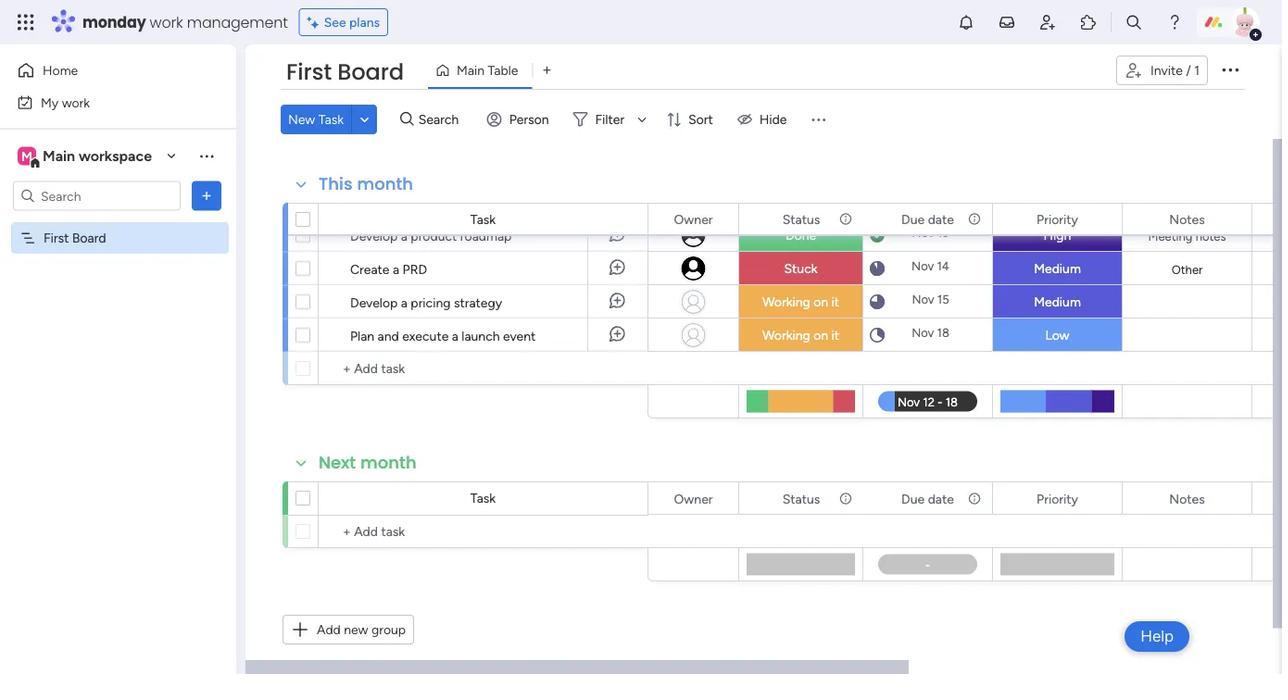 Task type: locate. For each thing, give the bounding box(es) containing it.
0 horizontal spatial options image
[[197, 187, 216, 205]]

add
[[317, 622, 341, 638]]

1 working on it from the top
[[762, 294, 839, 310]]

1 status from the top
[[782, 211, 820, 227]]

a left product
[[401, 228, 408, 244]]

2 working on it from the top
[[762, 327, 839, 343]]

1 horizontal spatial first
[[286, 57, 332, 88]]

1 vertical spatial due date field
[[897, 489, 959, 509]]

0 vertical spatial main
[[457, 63, 484, 78]]

0 vertical spatial it
[[831, 294, 839, 310]]

first up the new task
[[286, 57, 332, 88]]

filter
[[595, 112, 624, 127]]

group
[[371, 622, 406, 638]]

on
[[813, 294, 828, 310], [813, 327, 828, 343]]

medium down the high in the top right of the page
[[1034, 261, 1081, 277]]

1 status field from the top
[[778, 209, 825, 229]]

Next month field
[[314, 451, 421, 475]]

work right my
[[62, 94, 90, 110]]

1 medium from the top
[[1034, 261, 1081, 277]]

search everything image
[[1125, 13, 1143, 31]]

home
[[43, 63, 78, 78]]

main inside workspace selection element
[[43, 147, 75, 165]]

0 vertical spatial + add task text field
[[328, 358, 639, 380]]

first board down search in workspace field
[[44, 230, 106, 246]]

2 date from the top
[[928, 491, 954, 507]]

1 due date from the top
[[901, 211, 954, 227]]

first board inside "list box"
[[44, 230, 106, 246]]

meeting
[[1148, 229, 1193, 244]]

0 vertical spatial date
[[928, 211, 954, 227]]

1 date from the top
[[928, 211, 954, 227]]

month
[[357, 172, 413, 196], [360, 451, 417, 475]]

apps image
[[1079, 13, 1098, 31]]

1 due from the top
[[901, 211, 925, 227]]

2 vertical spatial task
[[470, 490, 496, 506]]

a for prd
[[393, 261, 399, 277]]

0 horizontal spatial first board
[[44, 230, 106, 246]]

and
[[378, 328, 399, 344]]

0 horizontal spatial board
[[72, 230, 106, 246]]

2 notes from the top
[[1169, 491, 1205, 507]]

column information image
[[838, 212, 853, 226], [838, 491, 853, 506], [967, 491, 982, 506]]

develop down create
[[350, 295, 398, 310]]

1 it from the top
[[831, 294, 839, 310]]

0 horizontal spatial work
[[62, 94, 90, 110]]

create
[[350, 261, 390, 277]]

1 horizontal spatial work
[[150, 12, 183, 32]]

0 vertical spatial work
[[150, 12, 183, 32]]

medium up low
[[1034, 294, 1081, 310]]

2 medium from the top
[[1034, 294, 1081, 310]]

1 horizontal spatial options image
[[1219, 58, 1241, 80]]

1 vertical spatial priority field
[[1032, 489, 1083, 509]]

1 + add task text field from the top
[[328, 358, 639, 380]]

0 vertical spatial first board
[[286, 57, 404, 88]]

next
[[319, 451, 356, 475]]

a left pricing
[[401, 295, 408, 310]]

execute
[[402, 328, 449, 344]]

board down search in workspace field
[[72, 230, 106, 246]]

working on it
[[762, 294, 839, 310], [762, 327, 839, 343]]

1 priority from the top
[[1037, 211, 1078, 227]]

a
[[401, 228, 408, 244], [393, 261, 399, 277], [401, 295, 408, 310], [452, 328, 458, 344]]

1 vertical spatial owner
[[674, 491, 713, 507]]

priority for second priority field from the top
[[1037, 491, 1078, 507]]

0 vertical spatial owner field
[[669, 209, 717, 229]]

0 vertical spatial notes field
[[1165, 209, 1210, 229]]

a left launch
[[452, 328, 458, 344]]

0 vertical spatial priority field
[[1032, 209, 1083, 229]]

monday
[[82, 12, 146, 32]]

first board down the see plans button
[[286, 57, 404, 88]]

1 vertical spatial notes field
[[1165, 489, 1210, 509]]

invite / 1
[[1150, 63, 1200, 78]]

Due date field
[[897, 209, 959, 229], [897, 489, 959, 509]]

Priority field
[[1032, 209, 1083, 229], [1032, 489, 1083, 509]]

2 due from the top
[[901, 491, 925, 507]]

month inside "field"
[[357, 172, 413, 196]]

date
[[928, 211, 954, 227], [928, 491, 954, 507]]

first down search in workspace field
[[44, 230, 69, 246]]

0 vertical spatial due
[[901, 211, 925, 227]]

1 vertical spatial due date
[[901, 491, 954, 507]]

1 notes from the top
[[1169, 211, 1205, 227]]

1 vertical spatial notes
[[1169, 491, 1205, 507]]

0 vertical spatial notes
[[1169, 211, 1205, 227]]

main right workspace image
[[43, 147, 75, 165]]

event
[[503, 328, 536, 344]]

1 due date field from the top
[[897, 209, 959, 229]]

status for 1st status field
[[782, 211, 820, 227]]

options image right '1'
[[1219, 58, 1241, 80]]

new task
[[288, 112, 344, 127]]

0 horizontal spatial main
[[43, 147, 75, 165]]

1 working from the top
[[762, 294, 810, 310]]

notes
[[1169, 211, 1205, 227], [1169, 491, 1205, 507]]

nov left 15
[[912, 292, 934, 307]]

1 vertical spatial working on it
[[762, 327, 839, 343]]

2 status from the top
[[782, 491, 820, 507]]

1 vertical spatial it
[[831, 327, 839, 343]]

2 + add task text field from the top
[[328, 521, 639, 543]]

work for my
[[62, 94, 90, 110]]

1 vertical spatial main
[[43, 147, 75, 165]]

1 vertical spatial on
[[813, 327, 828, 343]]

board inside "list box"
[[72, 230, 106, 246]]

develop up create
[[350, 228, 398, 244]]

stuck
[[784, 261, 818, 277]]

main left table
[[457, 63, 484, 78]]

Owner field
[[669, 209, 717, 229], [669, 489, 717, 509]]

1 vertical spatial due
[[901, 491, 925, 507]]

First Board field
[[282, 57, 409, 88]]

month for this month
[[357, 172, 413, 196]]

work
[[150, 12, 183, 32], [62, 94, 90, 110]]

work inside button
[[62, 94, 90, 110]]

nov
[[912, 226, 934, 240], [912, 259, 934, 274], [912, 292, 934, 307], [912, 326, 934, 340]]

roadmap
[[460, 228, 512, 244]]

0 vertical spatial working
[[762, 294, 810, 310]]

main table
[[457, 63, 518, 78]]

hide button
[[730, 105, 798, 134]]

invite / 1 button
[[1116, 56, 1208, 85]]

done
[[785, 227, 816, 243]]

0 vertical spatial board
[[337, 57, 404, 88]]

2 priority from the top
[[1037, 491, 1078, 507]]

home button
[[11, 56, 199, 85]]

task
[[318, 112, 344, 127], [470, 212, 496, 227], [470, 490, 496, 506]]

1 vertical spatial + add task text field
[[328, 521, 639, 543]]

priority
[[1037, 211, 1078, 227], [1037, 491, 1078, 507]]

menu image
[[809, 110, 828, 129]]

0 vertical spatial working on it
[[762, 294, 839, 310]]

1 horizontal spatial board
[[337, 57, 404, 88]]

1 owner from the top
[[674, 211, 713, 227]]

this
[[319, 172, 353, 196]]

option
[[0, 221, 236, 225]]

board up "angle down" icon
[[337, 57, 404, 88]]

column information image for status
[[838, 491, 853, 506]]

working
[[762, 294, 810, 310], [762, 327, 810, 343]]

plans
[[349, 14, 380, 30]]

0 vertical spatial owner
[[674, 211, 713, 227]]

invite members image
[[1038, 13, 1057, 31]]

notifications image
[[957, 13, 975, 31]]

nov left 18
[[912, 326, 934, 340]]

0 vertical spatial medium
[[1034, 261, 1081, 277]]

nov for nov 13
[[912, 226, 934, 240]]

0 vertical spatial develop
[[350, 228, 398, 244]]

status for 2nd status field
[[782, 491, 820, 507]]

1 vertical spatial month
[[360, 451, 417, 475]]

first board inside field
[[286, 57, 404, 88]]

due for 1st due date field
[[901, 211, 925, 227]]

1 vertical spatial develop
[[350, 295, 398, 310]]

4 nov from the top
[[912, 326, 934, 340]]

options image
[[1219, 58, 1241, 80], [197, 187, 216, 205]]

1 vertical spatial date
[[928, 491, 954, 507]]

18
[[937, 326, 949, 340]]

options image down workspace options icon
[[197, 187, 216, 205]]

new
[[288, 112, 315, 127]]

launch
[[462, 328, 500, 344]]

2 on from the top
[[813, 327, 828, 343]]

v2 done deadline image
[[870, 226, 885, 244]]

month right "next"
[[360, 451, 417, 475]]

0 vertical spatial status
[[782, 211, 820, 227]]

+ Add task text field
[[328, 358, 639, 380], [328, 521, 639, 543]]

3 nov from the top
[[912, 292, 934, 307]]

due date
[[901, 211, 954, 227], [901, 491, 954, 507]]

medium
[[1034, 261, 1081, 277], [1034, 294, 1081, 310]]

status
[[782, 211, 820, 227], [782, 491, 820, 507]]

ruby anderson image
[[1230, 7, 1260, 37]]

1 horizontal spatial first board
[[286, 57, 404, 88]]

task for next month
[[470, 490, 496, 506]]

1 horizontal spatial main
[[457, 63, 484, 78]]

date for second due date field from the top
[[928, 491, 954, 507]]

1 vertical spatial medium
[[1034, 294, 1081, 310]]

1 vertical spatial status
[[782, 491, 820, 507]]

1 vertical spatial priority
[[1037, 491, 1078, 507]]

0 vertical spatial status field
[[778, 209, 825, 229]]

1 vertical spatial owner field
[[669, 489, 717, 509]]

board inside field
[[337, 57, 404, 88]]

0 vertical spatial due date field
[[897, 209, 959, 229]]

add new group
[[317, 622, 406, 638]]

prd
[[403, 261, 427, 277]]

1 vertical spatial working
[[762, 327, 810, 343]]

This month field
[[314, 172, 418, 196]]

management
[[187, 12, 288, 32]]

0 horizontal spatial first
[[44, 230, 69, 246]]

Search field
[[414, 107, 469, 132]]

2 due date from the top
[[901, 491, 954, 507]]

1 vertical spatial work
[[62, 94, 90, 110]]

it
[[831, 294, 839, 310], [831, 327, 839, 343]]

next month
[[319, 451, 417, 475]]

develop for develop a product roadmap
[[350, 228, 398, 244]]

nov left 13
[[912, 226, 934, 240]]

2 working from the top
[[762, 327, 810, 343]]

month right this
[[357, 172, 413, 196]]

main
[[457, 63, 484, 78], [43, 147, 75, 165]]

1 vertical spatial first
[[44, 230, 69, 246]]

a for pricing
[[401, 295, 408, 310]]

1 develop from the top
[[350, 228, 398, 244]]

2 nov from the top
[[912, 259, 934, 274]]

0 vertical spatial task
[[318, 112, 344, 127]]

develop a product roadmap
[[350, 228, 512, 244]]

0 vertical spatial on
[[813, 294, 828, 310]]

0 vertical spatial first
[[286, 57, 332, 88]]

nov left 14
[[912, 259, 934, 274]]

a left prd
[[393, 261, 399, 277]]

2 develop from the top
[[350, 295, 398, 310]]

help
[[1140, 627, 1174, 646]]

due
[[901, 211, 925, 227], [901, 491, 925, 507]]

work right monday
[[150, 12, 183, 32]]

1 vertical spatial board
[[72, 230, 106, 246]]

select product image
[[17, 13, 35, 31]]

1 vertical spatial status field
[[778, 489, 825, 509]]

first board
[[286, 57, 404, 88], [44, 230, 106, 246]]

Status field
[[778, 209, 825, 229], [778, 489, 825, 509]]

1 vertical spatial task
[[470, 212, 496, 227]]

main for main table
[[457, 63, 484, 78]]

month inside field
[[360, 451, 417, 475]]

product
[[411, 228, 457, 244]]

develop for develop a pricing strategy
[[350, 295, 398, 310]]

workspace
[[79, 147, 152, 165]]

arrow down image
[[631, 108, 653, 131]]

person
[[509, 112, 549, 127]]

1 vertical spatial first board
[[44, 230, 106, 246]]

main inside main table button
[[457, 63, 484, 78]]

Notes field
[[1165, 209, 1210, 229], [1165, 489, 1210, 509]]

develop
[[350, 228, 398, 244], [350, 295, 398, 310]]

Search in workspace field
[[39, 185, 155, 207]]

angle down image
[[360, 113, 369, 126]]

0 vertical spatial priority
[[1037, 211, 1078, 227]]

owner
[[674, 211, 713, 227], [674, 491, 713, 507]]

see
[[324, 14, 346, 30]]

0 vertical spatial month
[[357, 172, 413, 196]]

0 vertical spatial due date
[[901, 211, 954, 227]]

this month
[[319, 172, 413, 196]]

first
[[286, 57, 332, 88], [44, 230, 69, 246]]

board
[[337, 57, 404, 88], [72, 230, 106, 246]]

1 nov from the top
[[912, 226, 934, 240]]



Task type: describe. For each thing, give the bounding box(es) containing it.
invite
[[1150, 63, 1183, 78]]

month for next month
[[360, 451, 417, 475]]

0 vertical spatial options image
[[1219, 58, 1241, 80]]

see plans button
[[299, 8, 388, 36]]

13
[[937, 226, 949, 240]]

pricing
[[411, 295, 451, 310]]

2 priority field from the top
[[1032, 489, 1083, 509]]

first inside field
[[286, 57, 332, 88]]

hide
[[759, 112, 787, 127]]

nov for nov 18
[[912, 326, 934, 340]]

meeting notes
[[1148, 229, 1226, 244]]

filter button
[[566, 105, 653, 134]]

task inside button
[[318, 112, 344, 127]]

v2 search image
[[400, 109, 414, 130]]

nov for nov 14
[[912, 259, 934, 274]]

notes
[[1196, 229, 1226, 244]]

high
[[1044, 227, 1071, 243]]

2 status field from the top
[[778, 489, 825, 509]]

nov 15
[[912, 292, 949, 307]]

help button
[[1125, 622, 1189, 652]]

main for main workspace
[[43, 147, 75, 165]]

1
[[1194, 63, 1200, 78]]

nov for nov 15
[[912, 292, 934, 307]]

strategy
[[454, 295, 502, 310]]

1 notes field from the top
[[1165, 209, 1210, 229]]

plan
[[350, 328, 374, 344]]

work for monday
[[150, 12, 183, 32]]

a for product
[[401, 228, 408, 244]]

see plans
[[324, 14, 380, 30]]

priority for 2nd priority field from the bottom
[[1037, 211, 1078, 227]]

date for 1st due date field
[[928, 211, 954, 227]]

help image
[[1165, 13, 1184, 31]]

2 owner field from the top
[[669, 489, 717, 509]]

nov 18
[[912, 326, 949, 340]]

nov 13
[[912, 226, 949, 240]]

my work
[[41, 94, 90, 110]]

main table button
[[428, 56, 532, 85]]

workspace options image
[[197, 147, 216, 165]]

workspace image
[[18, 146, 36, 166]]

develop a pricing strategy
[[350, 295, 502, 310]]

1 on from the top
[[813, 294, 828, 310]]

create a prd
[[350, 261, 427, 277]]

first inside "list box"
[[44, 230, 69, 246]]

monday work management
[[82, 12, 288, 32]]

column information image for due date
[[967, 491, 982, 506]]

my work button
[[11, 88, 199, 117]]

inbox image
[[998, 13, 1016, 31]]

2 notes field from the top
[[1165, 489, 1210, 509]]

2 it from the top
[[831, 327, 839, 343]]

other
[[1171, 262, 1203, 277]]

sort
[[688, 112, 713, 127]]

my
[[41, 94, 59, 110]]

main workspace
[[43, 147, 152, 165]]

2 owner from the top
[[674, 491, 713, 507]]

1 vertical spatial options image
[[197, 187, 216, 205]]

task for this month
[[470, 212, 496, 227]]

/
[[1186, 63, 1191, 78]]

1 priority field from the top
[[1032, 209, 1083, 229]]

table
[[488, 63, 518, 78]]

m
[[21, 148, 32, 164]]

workspace selection element
[[18, 145, 155, 169]]

new task button
[[281, 105, 351, 134]]

14
[[937, 259, 949, 274]]

add view image
[[543, 64, 551, 77]]

new
[[344, 622, 368, 638]]

add new group button
[[283, 615, 414, 645]]

15
[[937, 292, 949, 307]]

due for second due date field from the top
[[901, 491, 925, 507]]

sort button
[[659, 105, 724, 134]]

1 owner field from the top
[[669, 209, 717, 229]]

plan and execute a launch event
[[350, 328, 536, 344]]

low
[[1045, 327, 1070, 343]]

column information image
[[967, 212, 982, 226]]

first board list box
[[0, 219, 236, 504]]

nov 14
[[912, 259, 949, 274]]

2 due date field from the top
[[897, 489, 959, 509]]

person button
[[480, 105, 560, 134]]



Task type: vqa. For each thing, say whether or not it's contained in the screenshot.
the "execute" within plan and execute a launch event field
no



